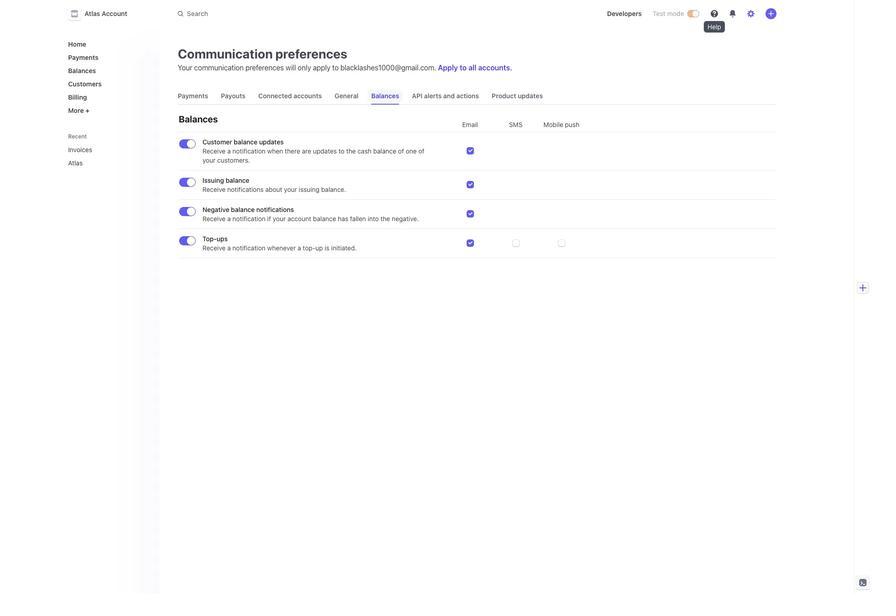 Task type: describe. For each thing, give the bounding box(es) containing it.
a inside the customer balance updates receive a notification when there are updates to the cash balance of one of your customers.
[[227, 147, 231, 155]]

will
[[286, 64, 296, 72]]

home link
[[65, 37, 152, 52]]

payments inside tab list
[[178, 92, 208, 100]]

mobile
[[544, 121, 564, 129]]

a inside negative balance notifications receive a notification if your account balance has fallen into the negative.
[[227, 215, 231, 223]]

product updates
[[492, 92, 543, 100]]

notification inside top-ups receive a notification whenever a top-up is initiated.
[[233, 244, 266, 252]]

your inside issuing balance receive notifications about your issuing balance.
[[284, 186, 297, 194]]

balance for issuing balance receive notifications about your issuing balance.
[[226, 177, 250, 184]]

actions
[[457, 92, 479, 100]]

receive inside the customer balance updates receive a notification when there are updates to the cash balance of one of your customers.
[[203, 147, 226, 155]]

connected accounts
[[259, 92, 322, 100]]

more
[[68, 107, 84, 114]]

to left all
[[460, 64, 467, 72]]

cash
[[358, 147, 372, 155]]

0 horizontal spatial updates
[[259, 138, 284, 146]]

balance.
[[321, 186, 346, 194]]

help image
[[711, 10, 719, 17]]

Search search field
[[172, 5, 430, 22]]

your
[[178, 64, 193, 72]]

when
[[267, 147, 283, 155]]

atlas account
[[85, 10, 127, 17]]

1 vertical spatial preferences
[[246, 64, 284, 72]]

account
[[102, 10, 127, 17]]

top-
[[303, 244, 316, 252]]

accounts.
[[479, 64, 513, 72]]

push
[[566, 121, 580, 129]]

atlas link
[[65, 156, 140, 171]]

a down the ups
[[227, 244, 231, 252]]

customer balance updates receive a notification when there are updates to the cash balance of one of your customers.
[[203, 138, 425, 164]]

payouts
[[221, 92, 246, 100]]

balance right cash
[[374, 147, 397, 155]]

Search text field
[[172, 5, 430, 22]]

sms
[[509, 121, 523, 129]]

issuing
[[299, 186, 320, 194]]

customers.
[[217, 156, 250, 164]]

initiated.
[[332, 244, 357, 252]]

your inside negative balance notifications receive a notification if your account balance has fallen into the negative.
[[273, 215, 286, 223]]

billing link
[[65, 90, 152, 105]]

general link
[[331, 88, 363, 104]]

more +
[[68, 107, 90, 114]]

has
[[338, 215, 349, 223]]

home
[[68, 40, 86, 48]]

invoices link
[[65, 142, 140, 157]]

mode
[[668, 10, 685, 17]]

billing
[[68, 93, 87, 101]]

product
[[492, 92, 517, 100]]

negative balance notifications receive a notification if your account balance has fallen into the negative.
[[203, 206, 419, 223]]

balance for customer balance updates receive a notification when there are updates to the cash balance of one of your customers.
[[234, 138, 258, 146]]

1 horizontal spatial balances
[[179, 114, 218, 124]]

to right the apply
[[333, 64, 339, 72]]

account
[[288, 215, 312, 223]]

notification for notifications
[[233, 215, 266, 223]]

atlas account button
[[68, 7, 137, 20]]

0 horizontal spatial balances link
[[65, 63, 152, 78]]

general
[[335, 92, 359, 100]]

recent navigation links element
[[59, 129, 160, 171]]

issuing balance receive notifications about your issuing balance.
[[203, 177, 346, 194]]

1 vertical spatial balances link
[[368, 88, 403, 104]]

a left top- at the top of the page
[[298, 244, 301, 252]]

apply
[[313, 64, 331, 72]]

receive inside issuing balance receive notifications about your issuing balance.
[[203, 186, 226, 194]]

receive inside negative balance notifications receive a notification if your account balance has fallen into the negative.
[[203, 215, 226, 223]]

product updates link
[[489, 88, 547, 104]]

alerts
[[424, 92, 442, 100]]

test mode
[[653, 10, 685, 17]]

communication
[[194, 64, 244, 72]]

api
[[412, 92, 423, 100]]



Task type: locate. For each thing, give the bounding box(es) containing it.
notification
[[233, 147, 266, 155], [233, 215, 266, 223], [233, 244, 266, 252]]

payments link up customers link
[[65, 50, 152, 65]]

2 receive from the top
[[203, 186, 226, 194]]

accounts
[[294, 92, 322, 100]]

api alerts and actions link
[[409, 88, 483, 104]]

balances up customer
[[179, 114, 218, 124]]

help tooltip
[[705, 21, 726, 32]]

the inside the customer balance updates receive a notification when there are updates to the cash balance of one of your customers.
[[347, 147, 356, 155]]

preferences
[[276, 46, 348, 61], [246, 64, 284, 72]]

top-ups receive a notification whenever a top-up is initiated.
[[203, 235, 357, 252]]

3 receive from the top
[[203, 215, 226, 223]]

receive down customer
[[203, 147, 226, 155]]

1 horizontal spatial the
[[381, 215, 390, 223]]

a
[[227, 147, 231, 155], [227, 215, 231, 223], [227, 244, 231, 252], [298, 244, 301, 252]]

are
[[302, 147, 312, 155]]

your right about
[[284, 186, 297, 194]]

0 horizontal spatial of
[[398, 147, 404, 155]]

to inside the customer balance updates receive a notification when there are updates to the cash balance of one of your customers.
[[339, 147, 345, 155]]

there
[[285, 147, 300, 155]]

1 horizontal spatial atlas
[[85, 10, 100, 17]]

customer
[[203, 138, 232, 146]]

0 vertical spatial atlas
[[85, 10, 100, 17]]

0 vertical spatial payments
[[68, 54, 99, 61]]

balance down customers.
[[226, 177, 250, 184]]

notifications up if on the left
[[257, 206, 294, 214]]

to left cash
[[339, 147, 345, 155]]

your
[[203, 156, 216, 164], [284, 186, 297, 194], [273, 215, 286, 223]]

2 notification from the top
[[233, 215, 266, 223]]

into
[[368, 215, 379, 223]]

connected
[[259, 92, 292, 100]]

atlas for atlas account
[[85, 10, 100, 17]]

preferences left the will
[[246, 64, 284, 72]]

tab list containing payments
[[174, 88, 777, 105]]

balance right negative
[[231, 206, 255, 214]]

1 of from the left
[[398, 147, 404, 155]]

negative.
[[392, 215, 419, 223]]

balances down blacklashes1000@gmail.com.
[[372, 92, 400, 100]]

notification inside negative balance notifications receive a notification if your account balance has fallen into the negative.
[[233, 215, 266, 223]]

notification for updates
[[233, 147, 266, 155]]

balances link down blacklashes1000@gmail.com.
[[368, 88, 403, 104]]

1 vertical spatial your
[[284, 186, 297, 194]]

2 horizontal spatial updates
[[518, 92, 543, 100]]

1 receive from the top
[[203, 147, 226, 155]]

only
[[298, 64, 311, 72]]

payments link down your
[[174, 88, 212, 104]]

notification left whenever
[[233, 244, 266, 252]]

updates right the product
[[518, 92, 543, 100]]

0 horizontal spatial payments link
[[65, 50, 152, 65]]

settings image
[[748, 10, 755, 17]]

customers link
[[65, 76, 152, 91]]

balance
[[234, 138, 258, 146], [374, 147, 397, 155], [226, 177, 250, 184], [231, 206, 255, 214], [313, 215, 336, 223]]

0 vertical spatial payments link
[[65, 50, 152, 65]]

communication preferences your communication preferences will only apply to blacklashes1000@gmail.com. apply to all accounts.
[[178, 46, 513, 72]]

issuing
[[203, 177, 224, 184]]

of right one
[[419, 147, 425, 155]]

all
[[469, 64, 477, 72]]

api alerts and actions
[[412, 92, 479, 100]]

apply
[[438, 64, 458, 72]]

payments link
[[65, 50, 152, 65], [174, 88, 212, 104]]

payments
[[68, 54, 99, 61], [178, 92, 208, 100]]

notification left if on the left
[[233, 215, 266, 223]]

1 vertical spatial notifications
[[257, 206, 294, 214]]

negative
[[203, 206, 230, 214]]

invoices
[[68, 146, 92, 154]]

a down negative
[[227, 215, 231, 223]]

your down customer
[[203, 156, 216, 164]]

balances up customers
[[68, 67, 96, 75]]

preferences up only
[[276, 46, 348, 61]]

blacklashes1000@gmail.com.
[[341, 64, 437, 72]]

0 vertical spatial balances link
[[65, 63, 152, 78]]

the right the into
[[381, 215, 390, 223]]

+
[[86, 107, 90, 114]]

notification up customers.
[[233, 147, 266, 155]]

1 horizontal spatial updates
[[313, 147, 337, 155]]

0 vertical spatial your
[[203, 156, 216, 164]]

0 horizontal spatial payments
[[68, 54, 99, 61]]

2 of from the left
[[419, 147, 425, 155]]

search
[[187, 10, 208, 17]]

ups
[[217, 235, 228, 243]]

balances inside core navigation links element
[[68, 67, 96, 75]]

1 horizontal spatial payments link
[[174, 88, 212, 104]]

balances
[[68, 67, 96, 75], [372, 92, 400, 100], [179, 114, 218, 124]]

notifications
[[227, 186, 264, 194], [257, 206, 294, 214]]

2 vertical spatial notification
[[233, 244, 266, 252]]

whenever
[[267, 244, 296, 252]]

4 receive from the top
[[203, 244, 226, 252]]

notifications inside negative balance notifications receive a notification if your account balance has fallen into the negative.
[[257, 206, 294, 214]]

0 horizontal spatial the
[[347, 147, 356, 155]]

top-
[[203, 235, 217, 243]]

notification inside the customer balance updates receive a notification when there are updates to the cash balance of one of your customers.
[[233, 147, 266, 155]]

if
[[267, 215, 271, 223]]

is
[[325, 244, 330, 252]]

2 vertical spatial your
[[273, 215, 286, 223]]

atlas
[[85, 10, 100, 17], [68, 159, 83, 167]]

0 vertical spatial notification
[[233, 147, 266, 155]]

payments down home
[[68, 54, 99, 61]]

payouts link
[[217, 88, 249, 104]]

recent
[[68, 133, 87, 140]]

1 vertical spatial balances
[[372, 92, 400, 100]]

connected accounts link
[[255, 88, 326, 104]]

atlas inside button
[[85, 10, 100, 17]]

0 vertical spatial the
[[347, 147, 356, 155]]

1 horizontal spatial payments
[[178, 92, 208, 100]]

the inside negative balance notifications receive a notification if your account balance has fallen into the negative.
[[381, 215, 390, 223]]

email
[[463, 121, 478, 129]]

updates right are
[[313, 147, 337, 155]]

payments down your
[[178, 92, 208, 100]]

receive down top-
[[203, 244, 226, 252]]

help
[[708, 23, 722, 30]]

updates inside product updates link
[[518, 92, 543, 100]]

atlas for atlas
[[68, 159, 83, 167]]

receive down issuing
[[203, 186, 226, 194]]

balance left has
[[313, 215, 336, 223]]

your right if on the left
[[273, 215, 286, 223]]

tab list
[[174, 88, 777, 105]]

receive inside top-ups receive a notification whenever a top-up is initiated.
[[203, 244, 226, 252]]

1 vertical spatial notification
[[233, 215, 266, 223]]

0 vertical spatial preferences
[[276, 46, 348, 61]]

1 vertical spatial the
[[381, 215, 390, 223]]

1 vertical spatial payments link
[[174, 88, 212, 104]]

balances link down home link
[[65, 63, 152, 78]]

of left one
[[398, 147, 404, 155]]

balance up customers.
[[234, 138, 258, 146]]

fallen
[[350, 215, 366, 223]]

atlas inside recent element
[[68, 159, 83, 167]]

1 vertical spatial payments
[[178, 92, 208, 100]]

the left cash
[[347, 147, 356, 155]]

2 vertical spatial balances
[[179, 114, 218, 124]]

0 horizontal spatial atlas
[[68, 159, 83, 167]]

balances link
[[65, 63, 152, 78], [368, 88, 403, 104]]

atlas left account
[[85, 10, 100, 17]]

payments inside core navigation links element
[[68, 54, 99, 61]]

notifications left about
[[227, 186, 264, 194]]

receive down negative
[[203, 215, 226, 223]]

3 notification from the top
[[233, 244, 266, 252]]

2 vertical spatial updates
[[313, 147, 337, 155]]

1 horizontal spatial of
[[419, 147, 425, 155]]

apply to all accounts. button
[[438, 64, 513, 72]]

and
[[444, 92, 455, 100]]

0 vertical spatial balances
[[68, 67, 96, 75]]

0 vertical spatial updates
[[518, 92, 543, 100]]

2 horizontal spatial balances
[[372, 92, 400, 100]]

notifications inside issuing balance receive notifications about your issuing balance.
[[227, 186, 264, 194]]

recent element
[[59, 142, 160, 171]]

balance inside issuing balance receive notifications about your issuing balance.
[[226, 177, 250, 184]]

one
[[406, 147, 417, 155]]

1 vertical spatial updates
[[259, 138, 284, 146]]

1 vertical spatial atlas
[[68, 159, 83, 167]]

receive
[[203, 147, 226, 155], [203, 186, 226, 194], [203, 215, 226, 223], [203, 244, 226, 252]]

to
[[333, 64, 339, 72], [460, 64, 467, 72], [339, 147, 345, 155]]

up
[[316, 244, 323, 252]]

developers link
[[604, 6, 646, 21]]

updates up when
[[259, 138, 284, 146]]

1 horizontal spatial balances link
[[368, 88, 403, 104]]

of
[[398, 147, 404, 155], [419, 147, 425, 155]]

updates
[[518, 92, 543, 100], [259, 138, 284, 146], [313, 147, 337, 155]]

0 vertical spatial notifications
[[227, 186, 264, 194]]

1 notification from the top
[[233, 147, 266, 155]]

core navigation links element
[[65, 37, 152, 118]]

a up customers.
[[227, 147, 231, 155]]

the
[[347, 147, 356, 155], [381, 215, 390, 223]]

mobile push
[[544, 121, 580, 129]]

balance for negative balance notifications receive a notification if your account balance has fallen into the negative.
[[231, 206, 255, 214]]

about
[[266, 186, 283, 194]]

0 horizontal spatial balances
[[68, 67, 96, 75]]

developers
[[608, 10, 642, 17]]

customers
[[68, 80, 102, 88]]

communication
[[178, 46, 273, 61]]

test
[[653, 10, 666, 17]]

atlas down invoices
[[68, 159, 83, 167]]

your inside the customer balance updates receive a notification when there are updates to the cash balance of one of your customers.
[[203, 156, 216, 164]]



Task type: vqa. For each thing, say whether or not it's contained in the screenshot.
the Show preview 'button'
no



